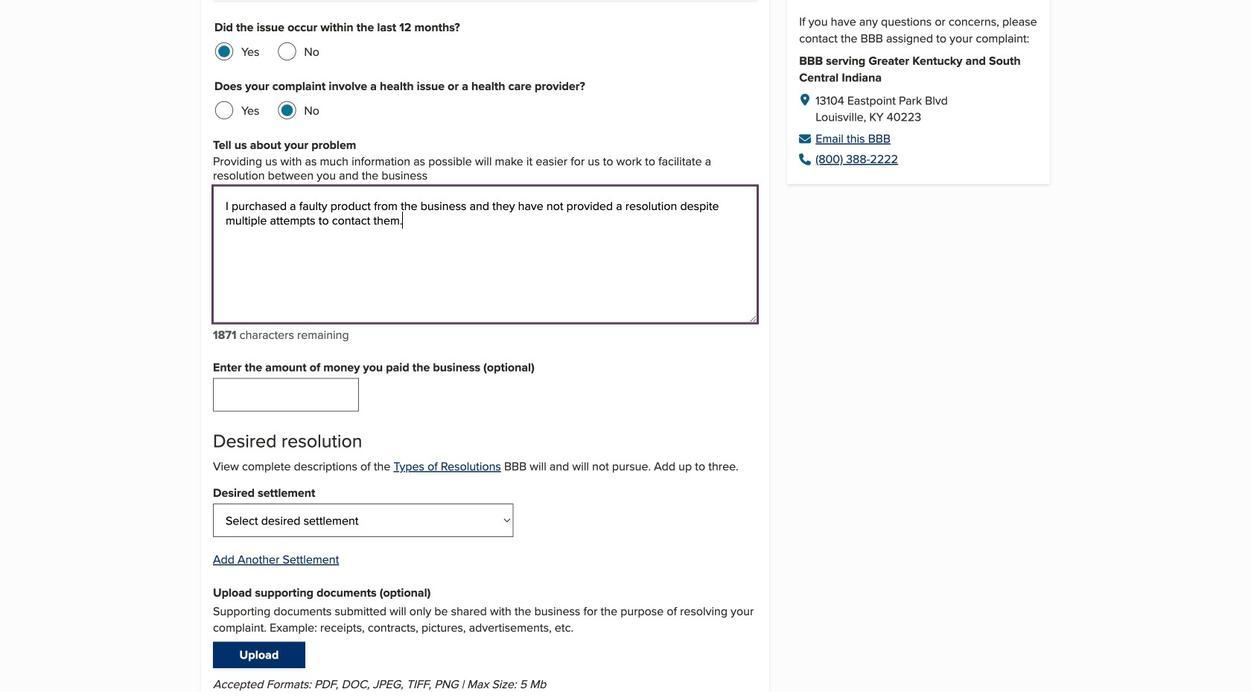 Task type: vqa. For each thing, say whether or not it's contained in the screenshot.
text field
yes



Task type: locate. For each thing, give the bounding box(es) containing it.
None text field
[[213, 378, 359, 412]]

Details such as these are useful:
 •	Date of the transaction
 •	The amount of money you paid the business
 •	What the business committed to provide you
 •	What the nature of the dispute is
 •	Whether or not the business has tried to resolve the problem
 •	Account/order/tracking number
 •	If the issue involves advertising, when and where the ad was seen or heard text field
[[213, 186, 758, 323]]



